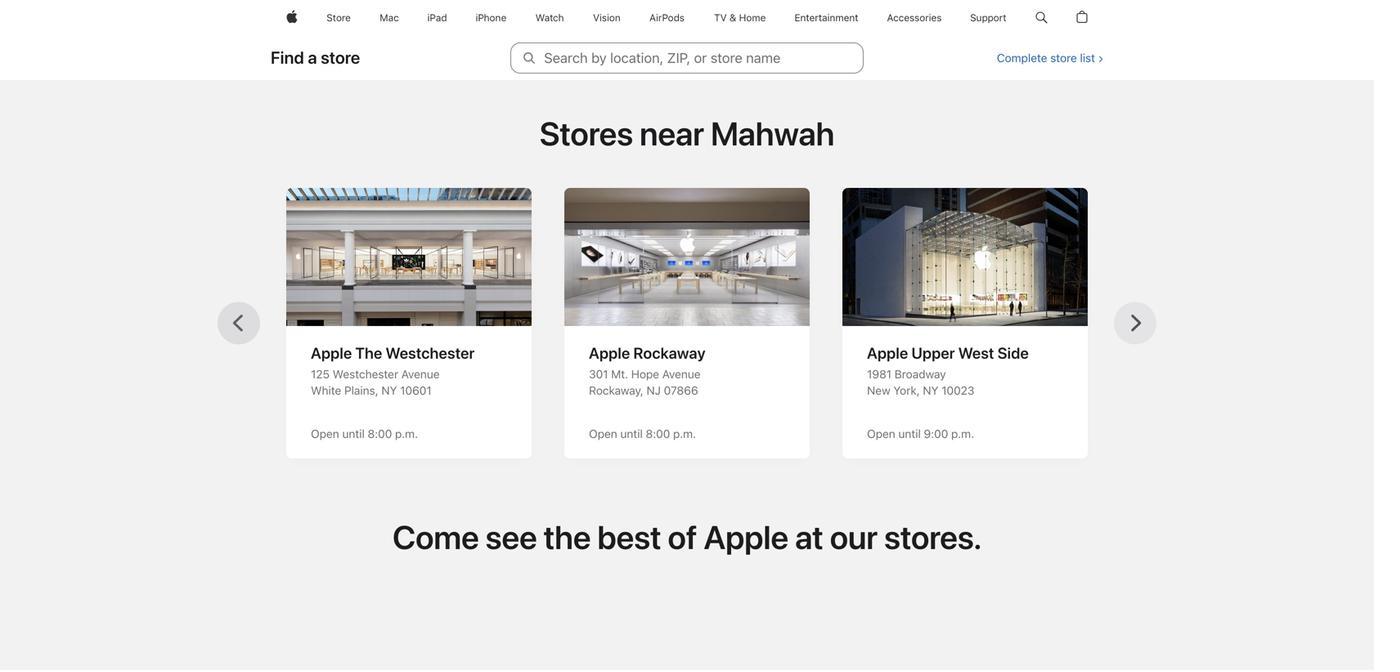 Task type: describe. For each thing, give the bounding box(es) containing it.
open for apple rockaway
[[589, 427, 617, 441]]

the
[[355, 344, 382, 363]]

mac image
[[380, 0, 399, 36]]

avenue for rockaway
[[662, 367, 700, 381]]

until for upper
[[898, 427, 921, 441]]

ny for the
[[381, 384, 397, 398]]

broadway
[[894, 367, 946, 381]]

apple image
[[286, 0, 298, 36]]

, for apple upper west side
[[917, 384, 920, 398]]

apple for apple the westchester
[[311, 344, 352, 363]]

nj
[[646, 384, 661, 398]]

plains
[[344, 384, 375, 398]]

iphone image
[[476, 0, 507, 36]]

1981
[[867, 367, 891, 381]]

, inside apple rockaway 301 mt. hope avenue rockaway , nj 07866
[[640, 384, 643, 398]]

new
[[867, 384, 890, 398]]

complete store list link
[[997, 51, 1103, 65]]

apple upper west side 1981 broadway new york , ny 10023
[[867, 344, 1029, 398]]

apple for apple rockaway
[[589, 344, 630, 363]]

07866
[[664, 384, 698, 398]]

stores gallery group
[[0, 185, 1156, 475]]

, for apple the westchester
[[375, 384, 378, 398]]

at
[[795, 519, 823, 557]]

mahwah
[[711, 115, 834, 153]]

ny for upper
[[923, 384, 938, 398]]

1 horizontal spatial store
[[1050, 51, 1077, 65]]

support image
[[971, 0, 1007, 36]]

of
[[668, 519, 697, 557]]

york
[[893, 384, 917, 398]]

apple rockaway 301 mt. hope avenue rockaway , nj 07866
[[589, 344, 706, 398]]

shopping bag image
[[1076, 0, 1088, 36]]

a
[[308, 47, 317, 68]]

upper
[[911, 344, 955, 363]]

find
[[271, 47, 304, 68]]

white
[[311, 384, 341, 398]]

airpods image
[[649, 0, 685, 36]]

0 horizontal spatial store
[[321, 47, 360, 68]]

watch image
[[536, 0, 564, 36]]

301
[[589, 367, 608, 381]]

p.m. for rockaway
[[673, 427, 696, 441]]

come see the best of apple at our stores.
[[393, 519, 981, 557]]

open until 8:00 p.m. for westchester
[[311, 427, 418, 441]]

8:00 for 301
[[646, 427, 670, 441]]

1 vertical spatial rockaway
[[589, 384, 640, 398]]

9:00
[[924, 427, 948, 441]]

open for apple the westchester
[[311, 427, 339, 441]]

apple left at
[[704, 519, 789, 557]]

p.m. for upper
[[951, 427, 974, 441]]

come
[[393, 519, 479, 557]]

until for the
[[342, 427, 364, 441]]

hope
[[631, 367, 659, 381]]

side
[[998, 344, 1029, 363]]



Task type: locate. For each thing, give the bounding box(es) containing it.
open until 8:00 p.m. for 301
[[589, 427, 696, 441]]

0 vertical spatial rockaway
[[633, 344, 706, 363]]

3 , from the left
[[917, 384, 920, 398]]

store
[[321, 47, 360, 68], [1050, 51, 1077, 65]]

list
[[1080, 51, 1095, 65]]

until left 9:00
[[898, 427, 921, 441]]

1 horizontal spatial p.m.
[[673, 427, 696, 441]]

3 open from the left
[[867, 427, 895, 441]]

complete
[[997, 51, 1047, 65]]

8:00 for westchester
[[368, 427, 392, 441]]

2 open until 8:00 p.m. from the left
[[589, 427, 696, 441]]

store image
[[326, 0, 351, 36]]

1 horizontal spatial 8:00
[[646, 427, 670, 441]]

ny inside apple the westchester 125 westchester avenue white plains , ny 10601
[[381, 384, 397, 398]]

open until 8:00 p.m. down nj
[[589, 427, 696, 441]]

2 horizontal spatial open
[[867, 427, 895, 441]]

0 horizontal spatial until
[[342, 427, 364, 441]]

1 horizontal spatial until
[[620, 427, 643, 441]]

Find a store text field
[[510, 43, 864, 74]]

apple up mt.
[[589, 344, 630, 363]]

1 ny from the left
[[381, 384, 397, 398]]

open until 9:00 p.m.
[[867, 427, 974, 441]]

avenue inside apple the westchester 125 westchester avenue white plains , ny 10601
[[401, 367, 440, 381]]

3 p.m. from the left
[[951, 427, 974, 441]]

1 vertical spatial westchester
[[333, 367, 398, 381]]

p.m. down 10601
[[395, 427, 418, 441]]

apple up 1981 on the right
[[867, 344, 908, 363]]

tv and home image
[[713, 0, 767, 36]]

westchester
[[386, 344, 475, 363], [333, 367, 398, 381]]

, down 'the'
[[375, 384, 378, 398]]

0 horizontal spatial open
[[311, 427, 339, 441]]

p.m. down 07866
[[673, 427, 696, 441]]

find a store button
[[271, 47, 360, 68]]

apple for apple upper west side
[[867, 344, 908, 363]]

2 ny from the left
[[923, 384, 938, 398]]

1 8:00 from the left
[[368, 427, 392, 441]]

accessories image
[[887, 0, 942, 36]]

stores.
[[884, 519, 981, 557]]

west
[[958, 344, 994, 363]]

find store search field
[[0, 36, 1374, 475]]

rockaway up hope
[[633, 344, 706, 363]]

open until 8:00 p.m.
[[311, 427, 418, 441], [589, 427, 696, 441]]

1 horizontal spatial avenue
[[662, 367, 700, 381]]

vision image
[[593, 0, 621, 36]]

0 horizontal spatial 8:00
[[368, 427, 392, 441]]

0 horizontal spatial p.m.
[[395, 427, 418, 441]]

entertainment image
[[795, 0, 858, 36]]

1 open until 8:00 p.m. from the left
[[311, 427, 418, 441]]

avenue inside apple rockaway 301 mt. hope avenue rockaway , nj 07866
[[662, 367, 700, 381]]

10023
[[941, 384, 974, 398]]

open down 'white'
[[311, 427, 339, 441]]

, inside apple upper west side 1981 broadway new york , ny 10023
[[917, 384, 920, 398]]

apple up the 125
[[311, 344, 352, 363]]

open down 301
[[589, 427, 617, 441]]

p.m. for the
[[395, 427, 418, 441]]

, inside apple the westchester 125 westchester avenue white plains , ny 10601
[[375, 384, 378, 398]]

open until 8:00 p.m. down the plains
[[311, 427, 418, 441]]

apple inside apple the westchester 125 westchester avenue white plains , ny 10601
[[311, 344, 352, 363]]

our
[[830, 519, 878, 557]]

0 vertical spatial westchester
[[386, 344, 475, 363]]

2 horizontal spatial ,
[[917, 384, 920, 398]]

, left nj
[[640, 384, 643, 398]]

store right a
[[321, 47, 360, 68]]

,
[[375, 384, 378, 398], [640, 384, 643, 398], [917, 384, 920, 398]]

until
[[342, 427, 364, 441], [620, 427, 643, 441], [898, 427, 921, 441]]

3 until from the left
[[898, 427, 921, 441]]

1 until from the left
[[342, 427, 364, 441]]

apple inside apple rockaway 301 mt. hope avenue rockaway , nj 07866
[[589, 344, 630, 363]]

best
[[597, 519, 661, 557]]

avenue
[[401, 367, 440, 381], [662, 367, 700, 381]]

ny left 10601
[[381, 384, 397, 398]]

the
[[544, 519, 591, 557]]

p.m. right 9:00
[[951, 427, 974, 441]]

2 horizontal spatial p.m.
[[951, 427, 974, 441]]

avenue for the
[[401, 367, 440, 381]]

ny down broadway on the right bottom
[[923, 384, 938, 398]]

2 horizontal spatial until
[[898, 427, 921, 441]]

apple inside apple upper west side 1981 broadway new york , ny 10023
[[867, 344, 908, 363]]

2 p.m. from the left
[[673, 427, 696, 441]]

open down new
[[867, 427, 895, 441]]

0 horizontal spatial avenue
[[401, 367, 440, 381]]

stores near mahwah
[[540, 115, 834, 153]]

1 , from the left
[[375, 384, 378, 398]]

avenue up 10601
[[401, 367, 440, 381]]

1 open from the left
[[311, 427, 339, 441]]

ipad image
[[427, 0, 447, 36]]

ny inside apple upper west side 1981 broadway new york , ny 10023
[[923, 384, 938, 398]]

rockaway
[[633, 344, 706, 363], [589, 384, 640, 398]]

2 until from the left
[[620, 427, 643, 441]]

0 horizontal spatial ,
[[375, 384, 378, 398]]

, down broadway on the right bottom
[[917, 384, 920, 398]]

until down the plains
[[342, 427, 364, 441]]

until down mt.
[[620, 427, 643, 441]]

2 , from the left
[[640, 384, 643, 398]]

1 horizontal spatial ny
[[923, 384, 938, 398]]

see
[[486, 519, 537, 557]]

westchester up the plains
[[333, 367, 398, 381]]

2 avenue from the left
[[662, 367, 700, 381]]

stores
[[540, 115, 633, 153]]

8:00 down the plains
[[368, 427, 392, 441]]

8:00
[[368, 427, 392, 441], [646, 427, 670, 441]]

apple the westchester 125 westchester avenue white plains , ny 10601
[[311, 344, 475, 398]]

search apple.com image
[[1035, 0, 1048, 36]]

near
[[640, 115, 704, 153]]

1 horizontal spatial open
[[589, 427, 617, 441]]

1 horizontal spatial ,
[[640, 384, 643, 398]]

apple
[[311, 344, 352, 363], [589, 344, 630, 363], [867, 344, 908, 363], [704, 519, 789, 557]]

until for rockaway
[[620, 427, 643, 441]]

mt.
[[611, 367, 628, 381]]

2 open from the left
[[589, 427, 617, 441]]

westchester up 10601
[[386, 344, 475, 363]]

store left list
[[1050, 51, 1077, 65]]

ny
[[381, 384, 397, 398], [923, 384, 938, 398]]

125
[[311, 367, 330, 381]]

open
[[311, 427, 339, 441], [589, 427, 617, 441], [867, 427, 895, 441]]

find a store
[[271, 47, 360, 68]]

2 8:00 from the left
[[646, 427, 670, 441]]

1 horizontal spatial open until 8:00 p.m.
[[589, 427, 696, 441]]

complete store list
[[997, 51, 1095, 65]]

p.m.
[[395, 427, 418, 441], [673, 427, 696, 441], [951, 427, 974, 441]]

open for apple upper west side
[[867, 427, 895, 441]]

1 avenue from the left
[[401, 367, 440, 381]]

0 horizontal spatial ny
[[381, 384, 397, 398]]

10601
[[400, 384, 431, 398]]

1 p.m. from the left
[[395, 427, 418, 441]]

rockaway down mt.
[[589, 384, 640, 398]]

avenue up 07866
[[662, 367, 700, 381]]

8:00 down nj
[[646, 427, 670, 441]]

0 horizontal spatial open until 8:00 p.m.
[[311, 427, 418, 441]]



Task type: vqa. For each thing, say whether or not it's contained in the screenshot.


